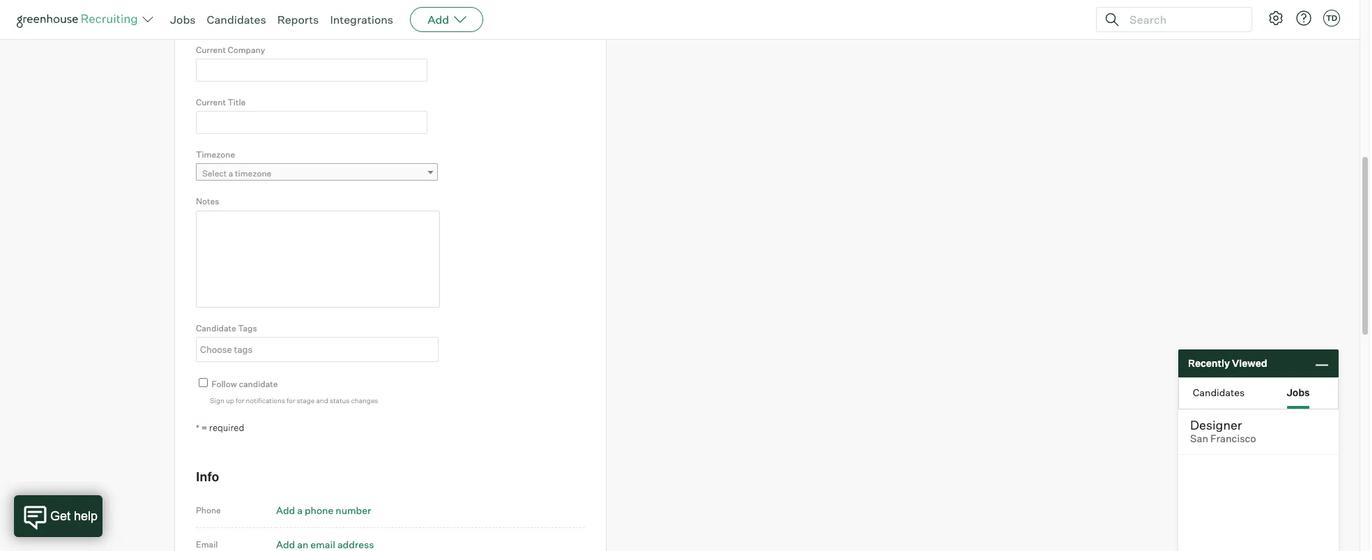 Task type: locate. For each thing, give the bounding box(es) containing it.
0 horizontal spatial candidates
[[207, 13, 266, 27]]

0 horizontal spatial a
[[229, 168, 233, 179]]

None text field
[[196, 7, 428, 29], [196, 111, 428, 134], [196, 7, 428, 29], [196, 111, 428, 134]]

and
[[316, 396, 328, 404]]

designer
[[1191, 417, 1243, 432]]

for
[[236, 396, 244, 404], [287, 396, 295, 404]]

add a phone number link
[[276, 505, 371, 516]]

integrations
[[330, 13, 394, 27]]

timezone
[[196, 149, 235, 160]]

candidate
[[196, 323, 236, 333]]

company
[[228, 45, 265, 55]]

Search text field
[[1127, 9, 1240, 30]]

integrations link
[[330, 13, 394, 27]]

1 current from the top
[[196, 45, 226, 55]]

0 vertical spatial current
[[196, 45, 226, 55]]

add for add an email address
[[276, 539, 295, 551]]

add a phone number
[[276, 505, 371, 516]]

0 horizontal spatial jobs
[[170, 13, 196, 27]]

None text field
[[196, 59, 428, 82], [197, 338, 435, 361], [196, 59, 428, 82], [197, 338, 435, 361]]

candidates
[[207, 13, 266, 27], [1193, 386, 1245, 398]]

add button
[[410, 7, 484, 32]]

for left stage
[[287, 396, 295, 404]]

2 vertical spatial add
[[276, 539, 295, 551]]

a for select
[[229, 168, 233, 179]]

current
[[196, 45, 226, 55], [196, 97, 226, 107]]

up
[[226, 396, 234, 404]]

jobs
[[170, 13, 196, 27], [1287, 386, 1310, 398]]

1 vertical spatial candidates
[[1193, 386, 1245, 398]]

follow
[[212, 379, 237, 389]]

tab list containing candidates
[[1180, 378, 1339, 409]]

recently
[[1189, 357, 1230, 369]]

current left company
[[196, 45, 226, 55]]

tab list
[[1180, 378, 1339, 409]]

reports link
[[277, 13, 319, 27]]

add an email address
[[276, 539, 374, 551]]

a left phone
[[297, 505, 303, 516]]

required
[[209, 422, 244, 433]]

1 vertical spatial jobs
[[1287, 386, 1310, 398]]

add inside popup button
[[428, 13, 449, 27]]

0 vertical spatial a
[[229, 168, 233, 179]]

Follow candidate checkbox
[[199, 378, 208, 387]]

0 horizontal spatial for
[[236, 396, 244, 404]]

a for add
[[297, 505, 303, 516]]

add
[[428, 13, 449, 27], [276, 505, 295, 516], [276, 539, 295, 551]]

greenhouse recruiting image
[[17, 11, 142, 28]]

Notes text field
[[196, 210, 440, 307]]

add for add
[[428, 13, 449, 27]]

recently viewed
[[1189, 357, 1268, 369]]

=
[[201, 422, 207, 433]]

1 vertical spatial current
[[196, 97, 226, 107]]

1 horizontal spatial jobs
[[1287, 386, 1310, 398]]

candidates up current company
[[207, 13, 266, 27]]

current left title on the left of the page
[[196, 97, 226, 107]]

1 horizontal spatial a
[[297, 505, 303, 516]]

*
[[196, 423, 199, 433]]

phone
[[305, 505, 334, 516]]

1 horizontal spatial for
[[287, 396, 295, 404]]

info
[[196, 469, 219, 484]]

2 for from the left
[[287, 396, 295, 404]]

for right up
[[236, 396, 244, 404]]

1 vertical spatial add
[[276, 505, 295, 516]]

a
[[229, 168, 233, 179], [297, 505, 303, 516]]

notes
[[196, 196, 219, 207]]

follow candidate
[[212, 379, 278, 389]]

notifications
[[246, 396, 285, 404]]

candidates down recently viewed at the bottom of page
[[1193, 386, 1245, 398]]

current company
[[196, 45, 265, 55]]

a right select
[[229, 168, 233, 179]]

0 vertical spatial add
[[428, 13, 449, 27]]

sign up for notifications for stage and status changes
[[210, 396, 378, 404]]

1 vertical spatial a
[[297, 505, 303, 516]]

2 current from the top
[[196, 97, 226, 107]]

changes
[[351, 396, 378, 404]]

1 horizontal spatial candidates
[[1193, 386, 1245, 398]]



Task type: vqa. For each thing, say whether or not it's contained in the screenshot.
notifications
yes



Task type: describe. For each thing, give the bounding box(es) containing it.
email
[[311, 539, 335, 551]]

viewed
[[1232, 357, 1268, 369]]

add for add a phone number
[[276, 505, 295, 516]]

francisco
[[1211, 432, 1257, 445]]

select a timezone link
[[196, 163, 438, 184]]

0 vertical spatial candidates
[[207, 13, 266, 27]]

phone
[[196, 505, 221, 516]]

san
[[1191, 432, 1209, 445]]

title
[[228, 97, 246, 107]]

number
[[336, 505, 371, 516]]

configure image
[[1268, 10, 1285, 27]]

td button
[[1321, 7, 1343, 29]]

designer san francisco
[[1191, 417, 1257, 445]]

candidate tags
[[196, 323, 257, 333]]

select
[[202, 168, 227, 179]]

jobs link
[[170, 13, 196, 27]]

reports
[[277, 13, 319, 27]]

0 vertical spatial jobs
[[170, 13, 196, 27]]

td
[[1327, 13, 1338, 23]]

current for current company
[[196, 45, 226, 55]]

td button
[[1324, 10, 1341, 27]]

* = required
[[196, 422, 244, 433]]

add an email address link
[[276, 539, 374, 551]]

stage
[[297, 396, 315, 404]]

1 for from the left
[[236, 396, 244, 404]]

email
[[196, 539, 218, 550]]

candidate
[[239, 379, 278, 389]]

current for current title
[[196, 97, 226, 107]]

address
[[338, 539, 374, 551]]

timezone
[[235, 168, 272, 179]]

select a timezone
[[202, 168, 272, 179]]

an
[[297, 539, 309, 551]]

candidates link
[[207, 13, 266, 27]]

sign
[[210, 396, 224, 404]]

current title
[[196, 97, 246, 107]]

status
[[330, 396, 350, 404]]

tags
[[238, 323, 257, 333]]



